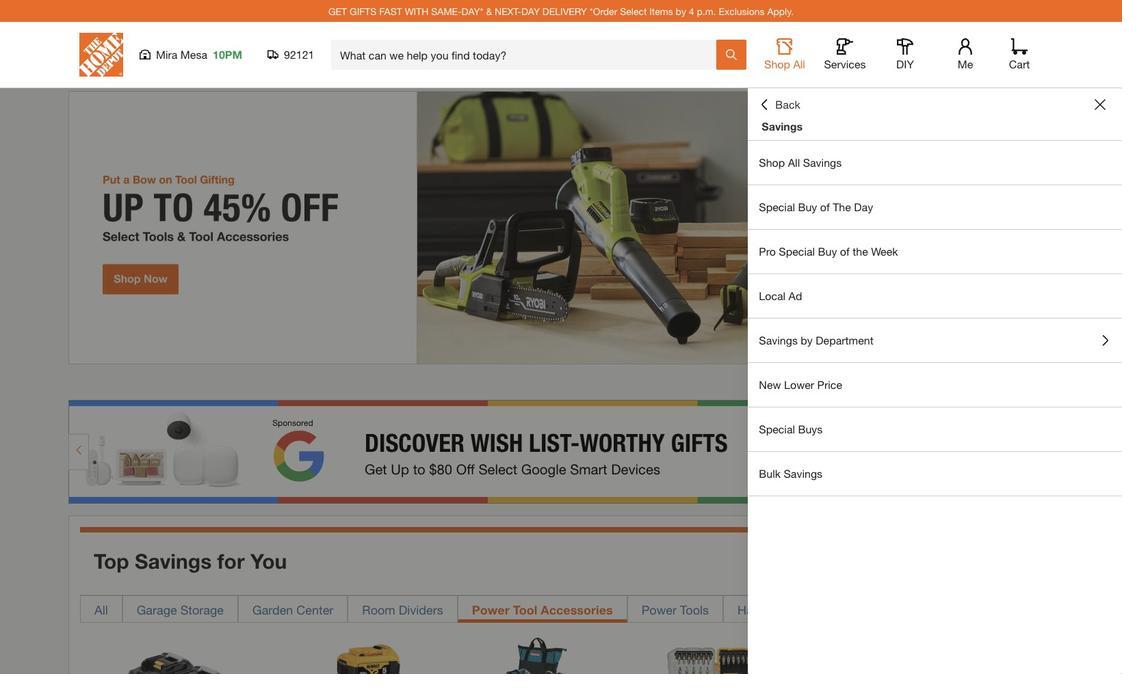 Task type: locate. For each thing, give the bounding box(es) containing it.
2 power from the left
[[642, 603, 677, 618]]

18v lxt lithium-ion 6.0 ah battery (2-pack) image
[[128, 637, 231, 675]]

select
[[620, 5, 647, 17]]

shop up back "button"
[[764, 57, 790, 70]]

room
[[362, 603, 395, 618]]

92121
[[284, 48, 314, 61]]

for
[[217, 549, 245, 574]]

tools for hand tools
[[771, 603, 799, 618]]

0 horizontal spatial buy
[[798, 201, 817, 214]]

1 power from the left
[[472, 603, 510, 618]]

1 vertical spatial all
[[788, 156, 800, 169]]

all up special buy of the day
[[788, 156, 800, 169]]

services
[[824, 57, 866, 70]]

20v max xr premium lithium-ion 5.0ah battery pack (2 pack) image
[[307, 637, 410, 675]]

garden center
[[252, 603, 333, 618]]

maxfit screwdriving set with sleeve (30-piece) image
[[665, 637, 768, 675]]

0 vertical spatial buy
[[798, 201, 817, 214]]

savings down local ad
[[759, 334, 798, 347]]

with
[[405, 5, 429, 17]]

back
[[776, 98, 800, 111]]

0 horizontal spatial by
[[676, 5, 686, 17]]

savings by department
[[759, 334, 874, 347]]

all up back
[[793, 57, 805, 70]]

center
[[297, 603, 333, 618]]

week
[[871, 245, 898, 258]]

me
[[958, 57, 973, 70]]

savings inside button
[[759, 334, 798, 347]]

1 horizontal spatial buy
[[818, 245, 837, 258]]

me button
[[944, 38, 987, 71]]

top
[[94, 549, 129, 574]]

1 vertical spatial shop
[[759, 156, 785, 169]]

92121 button
[[268, 48, 315, 62]]

new
[[759, 378, 781, 391]]

new lower price link
[[748, 363, 1122, 407]]

0 vertical spatial shop
[[764, 57, 790, 70]]

savings up garage storage button on the bottom left of page
[[135, 549, 212, 574]]

buy
[[798, 201, 817, 214], [818, 245, 837, 258]]

shop for shop all
[[764, 57, 790, 70]]

diy button
[[883, 38, 927, 71]]

1 horizontal spatial tools
[[771, 603, 799, 618]]

special left buys
[[759, 423, 795, 436]]

garage storage
[[137, 603, 224, 618]]

garden
[[252, 603, 293, 618]]

dividers
[[399, 603, 443, 618]]

special buys
[[759, 423, 823, 436]]

0 horizontal spatial of
[[820, 201, 830, 214]]

tools for power tools
[[680, 603, 709, 618]]

garden center button
[[238, 596, 348, 623]]

0 horizontal spatial tools
[[680, 603, 709, 618]]

2 vertical spatial special
[[759, 423, 795, 436]]

1 tools from the left
[[680, 603, 709, 618]]

0 vertical spatial all
[[793, 57, 805, 70]]

same-
[[431, 5, 462, 17]]

special right pro
[[779, 245, 815, 258]]

all inside menu
[[788, 156, 800, 169]]

special inside "link"
[[759, 423, 795, 436]]

top savings for you
[[94, 549, 287, 574]]

shop all button
[[763, 38, 807, 71]]

special for buys
[[759, 423, 795, 436]]

2 tools from the left
[[771, 603, 799, 618]]

by
[[676, 5, 686, 17], [801, 334, 813, 347]]

1 vertical spatial by
[[801, 334, 813, 347]]

pro special buy of the week link
[[748, 230, 1122, 274]]

1 horizontal spatial by
[[801, 334, 813, 347]]

hand tools
[[738, 603, 799, 618]]

1 horizontal spatial of
[[840, 245, 850, 258]]

1 vertical spatial of
[[840, 245, 850, 258]]

by left 4
[[676, 5, 686, 17]]

special buy of the day link
[[748, 185, 1122, 229]]

of
[[820, 201, 830, 214], [840, 245, 850, 258]]

the
[[833, 201, 851, 214]]

savings up special buy of the day
[[803, 156, 842, 169]]

cart link
[[1005, 38, 1035, 71]]

get
[[328, 5, 347, 17]]

power tools
[[642, 603, 709, 618]]

diy
[[897, 57, 914, 70]]

0 horizontal spatial power
[[472, 603, 510, 618]]

power tool accessories
[[472, 603, 613, 618]]

tools
[[680, 603, 709, 618], [771, 603, 799, 618]]

by left department
[[801, 334, 813, 347]]

tools up maxfit screwdriving set with sleeve (30-piece) image
[[680, 603, 709, 618]]

special up pro
[[759, 201, 795, 214]]

savings
[[762, 120, 803, 133], [803, 156, 842, 169], [759, 334, 798, 347], [784, 467, 823, 480], [135, 549, 212, 574]]

room dividers
[[362, 603, 443, 618]]

shop down back "button"
[[759, 156, 785, 169]]

shop
[[764, 57, 790, 70], [759, 156, 785, 169]]

bulk
[[759, 467, 781, 480]]

lower
[[784, 378, 814, 391]]

power for power tools
[[642, 603, 677, 618]]

tools right hand
[[771, 603, 799, 618]]

0 vertical spatial special
[[759, 201, 795, 214]]

menu
[[748, 141, 1122, 497]]

all for shop all
[[793, 57, 805, 70]]

delivery
[[543, 5, 587, 17]]

power
[[472, 603, 510, 618], [642, 603, 677, 618]]

all down top
[[94, 603, 108, 618]]

special
[[759, 201, 795, 214], [779, 245, 815, 258], [759, 423, 795, 436]]

1 horizontal spatial power
[[642, 603, 677, 618]]

cart
[[1009, 57, 1030, 70]]

ad
[[789, 289, 802, 302]]

shop inside button
[[764, 57, 790, 70]]

special buys link
[[748, 408, 1122, 452]]

by inside button
[[801, 334, 813, 347]]

hand tools button
[[723, 596, 814, 623]]

power tools button
[[627, 596, 723, 623]]

all
[[793, 57, 805, 70], [788, 156, 800, 169], [94, 603, 108, 618]]

shop for shop all savings
[[759, 156, 785, 169]]

shop all savings link
[[748, 141, 1122, 185]]

local ad
[[759, 289, 802, 302]]

What can we help you find today? search field
[[340, 40, 716, 69]]



Task type: vqa. For each thing, say whether or not it's contained in the screenshot.
new
yes



Task type: describe. For each thing, give the bounding box(es) containing it.
2 vertical spatial all
[[94, 603, 108, 618]]

pro special buy of the week
[[759, 245, 898, 258]]

shop all savings
[[759, 156, 842, 169]]

mira mesa 10pm
[[156, 48, 242, 61]]

gifts
[[350, 5, 377, 17]]

mesa
[[181, 48, 207, 61]]

accessories
[[541, 603, 613, 618]]

hand
[[738, 603, 767, 618]]

local
[[759, 289, 786, 302]]

the home depot logo image
[[79, 33, 123, 77]]

bulk savings link
[[748, 452, 1122, 496]]

*order
[[590, 5, 617, 17]]

1 vertical spatial buy
[[818, 245, 837, 258]]

20v max compact lithium-ion 3.0ah battery pack (2 pack) image
[[1023, 637, 1122, 675]]

buys
[[798, 423, 823, 436]]

0 vertical spatial of
[[820, 201, 830, 214]]

0 vertical spatial by
[[676, 5, 686, 17]]

18-volt lxt lithium-ion battery and rapid optimum charger starter pack (5.0ah) with bonus 18v lxt battery 5.0ah image
[[486, 637, 589, 675]]

services button
[[823, 38, 867, 71]]

department
[[816, 334, 874, 347]]

get gifts fast with same-day* & next-day delivery *order select items by 4 p.m. exclusions apply.
[[328, 5, 794, 17]]

all button
[[80, 596, 122, 623]]

apply.
[[767, 5, 794, 17]]

local ad link
[[748, 274, 1122, 318]]

10pm
[[213, 48, 242, 61]]

price
[[817, 378, 842, 391]]

feedback link image
[[1104, 231, 1122, 305]]

day
[[521, 5, 540, 17]]

you
[[250, 549, 287, 574]]

items
[[650, 5, 673, 17]]

new lower price
[[759, 378, 842, 391]]

special buy of the day
[[759, 201, 873, 214]]

p.m.
[[697, 5, 716, 17]]

img for put a bow on tool gifting up to 45% off select tools & tool accessories image
[[68, 91, 1054, 365]]

tool
[[513, 603, 537, 618]]

savings down back "button"
[[762, 120, 803, 133]]

savings by department button
[[748, 319, 1122, 363]]

the
[[853, 245, 868, 258]]

1 vertical spatial special
[[779, 245, 815, 258]]

day*
[[462, 5, 483, 17]]

day
[[854, 201, 873, 214]]

mira
[[156, 48, 178, 61]]

shop all
[[764, 57, 805, 70]]

savings right bulk
[[784, 467, 823, 480]]

room dividers button
[[348, 596, 458, 623]]

power for power tool accessories
[[472, 603, 510, 618]]

power tool accessories button
[[458, 596, 627, 623]]

menu containing shop all savings
[[748, 141, 1122, 497]]

bulk savings
[[759, 467, 823, 480]]

&
[[486, 5, 492, 17]]

exclusions
[[719, 5, 765, 17]]

special for buy
[[759, 201, 795, 214]]

drawer close image
[[1095, 99, 1106, 110]]

garage
[[137, 603, 177, 618]]

all for shop all savings
[[788, 156, 800, 169]]

fast
[[379, 5, 402, 17]]

garage storage button
[[122, 596, 238, 623]]

next-
[[495, 5, 521, 17]]

storage
[[180, 603, 224, 618]]

pro
[[759, 245, 776, 258]]

back button
[[759, 98, 800, 112]]

4
[[689, 5, 694, 17]]



